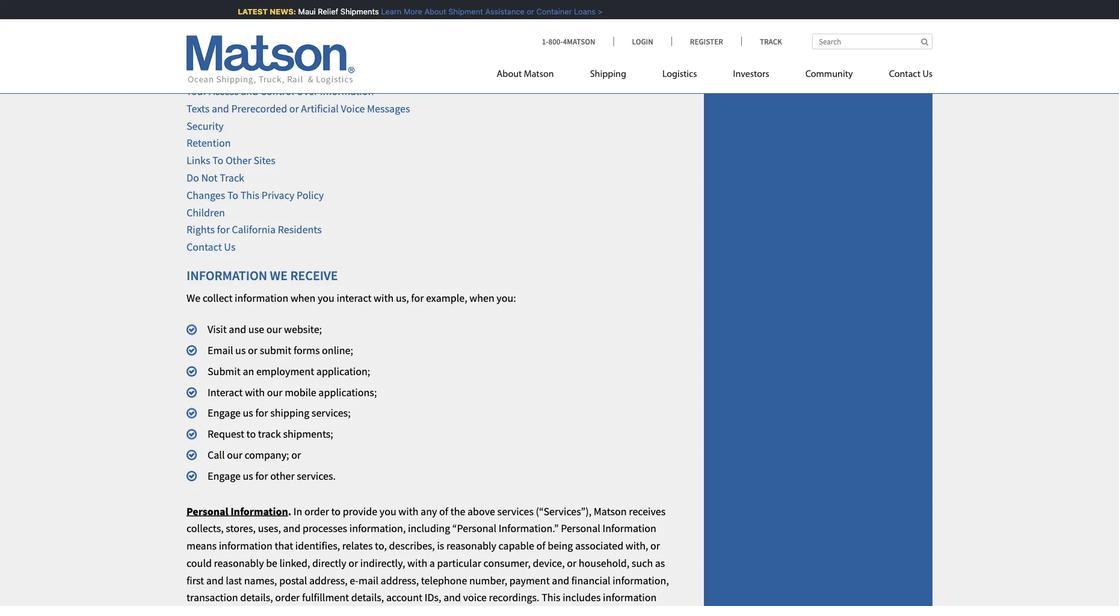 Task type: vqa. For each thing, say whether or not it's contained in the screenshot.
the Shipping
yes



Task type: describe. For each thing, give the bounding box(es) containing it.
provide
[[343, 505, 378, 519]]

privacy
[[262, 189, 295, 202]]

1 horizontal spatial to
[[227, 189, 238, 202]]

of inside information we receive how we use information categories of third parties with whom we share information your access and control over information texts and prerecorded or artificial voice messages security retention links to other sites do not track changes to this privacy policy children rights for california residents contact us
[[237, 67, 246, 81]]

telephone
[[421, 575, 467, 588]]

online;
[[322, 344, 353, 358]]

fulfillment
[[302, 592, 349, 605]]

prerecorded
[[231, 102, 287, 116]]

in
[[294, 505, 302, 519]]

an
[[243, 365, 254, 379]]

information up how
[[187, 33, 240, 46]]

1 vertical spatial order
[[275, 592, 300, 605]]

2 when from the left
[[470, 292, 495, 306]]

this inside information we receive how we use information categories of third parties with whom we share information your access and control over information texts and prerecorded or artificial voice messages security retention links to other sites do not track changes to this privacy policy children rights for california residents contact us
[[241, 189, 259, 202]]

0 horizontal spatial to
[[247, 428, 256, 441]]

>
[[594, 7, 598, 16]]

not
[[201, 171, 218, 185]]

do not track link
[[187, 171, 244, 185]]

we left use at the top left
[[209, 50, 223, 64]]

or down the use
[[248, 344, 258, 358]]

2 horizontal spatial of
[[537, 540, 546, 553]]

to inside in order to provide you with any of the above services ("services"), matson receives collects, stores, uses, and processes information, including "personal information." personal information means information that identifies, relates to, describes, is reasonably capable of being associated with, or could reasonably be linked, directly or indirectly, with a particular consumer, device, or household, such as first and last names, postal address, e-mail address, telephone number, payment and financial information, transaction details, order fulfillment details, account ids, and voice recordings. this includes inform
[[331, 505, 341, 519]]

is
[[437, 540, 444, 553]]

1 vertical spatial our
[[267, 386, 283, 400]]

2 details, from the left
[[351, 592, 384, 605]]

personal information .
[[187, 505, 294, 519]]

means
[[187, 540, 217, 553]]

for left other
[[255, 470, 268, 483]]

information we receive how we use information categories of third parties with whom we share information your access and control over information texts and prerecorded or artificial voice messages security retention links to other sites do not track changes to this privacy policy children rights for california residents contact us
[[187, 33, 460, 254]]

2 horizontal spatial contact us link
[[871, 64, 933, 88]]

information down whom
[[320, 85, 374, 98]]

we collect information when you interact with us, for example, when you:
[[187, 292, 516, 306]]

you for provide
[[380, 505, 396, 519]]

1-
[[542, 36, 549, 46]]

and up transaction
[[206, 575, 224, 588]]

we left collect
[[187, 292, 200, 306]]

access
[[209, 85, 239, 98]]

engage us for shipping services;
[[208, 407, 351, 420]]

whom
[[330, 67, 359, 81]]

messages
[[367, 102, 410, 116]]

above
[[468, 505, 495, 519]]

relief
[[313, 7, 334, 16]]

receive
[[259, 33, 293, 46]]

mobile
[[285, 386, 316, 400]]

or down shipments;
[[291, 449, 301, 462]]

0 horizontal spatial contact us
[[728, 76, 777, 90]]

last
[[226, 575, 242, 588]]

financial
[[572, 575, 611, 588]]

retention link
[[187, 137, 231, 150]]

contact inside top menu navigation
[[889, 70, 921, 79]]

0 vertical spatial information
[[235, 292, 289, 306]]

ids,
[[425, 592, 442, 605]]

with down an
[[245, 386, 265, 400]]

logistics
[[663, 70, 697, 79]]

and down telephone at the left bottom
[[444, 592, 461, 605]]

categories
[[187, 67, 234, 81]]

information we receive
[[187, 268, 338, 284]]

visit
[[208, 323, 227, 337]]

1 horizontal spatial reasonably
[[447, 540, 497, 553]]

0 horizontal spatial personal
[[187, 505, 228, 519]]

collects,
[[187, 523, 224, 536]]

contact us inside top menu navigation
[[889, 70, 933, 79]]

latest news: maui relief shipments learn more about shipment assistance or container loans >
[[233, 7, 598, 16]]

first
[[187, 575, 204, 588]]

investors
[[733, 70, 770, 79]]

you for when
[[318, 292, 335, 306]]

learn more about shipment assistance or container loans > link
[[377, 7, 598, 16]]

we up "how we use information" link
[[243, 33, 257, 46]]

0 vertical spatial track
[[760, 36, 783, 46]]

1 vertical spatial reasonably
[[214, 557, 264, 571]]

1 when from the left
[[291, 292, 316, 306]]

or up as
[[651, 540, 660, 553]]

shipment
[[444, 7, 479, 16]]

personal inside in order to provide you with any of the above services ("services"), matson receives collects, stores, uses, and processes information, including "personal information." personal information means information that identifies, relates to, describes, is reasonably capable of being associated with, or could reasonably be linked, directly or indirectly, with a particular consumer, device, or household, such as first and last names, postal address, e-mail address, telephone number, payment and financial information, transaction details, order fulfillment details, account ids, and voice recordings. this includes inform
[[561, 523, 601, 536]]

company;
[[245, 449, 289, 462]]

1-800-4matson
[[542, 36, 596, 46]]

"personal
[[453, 523, 497, 536]]

contact inside information we receive how we use information categories of third parties with whom we share information your access and control over information texts and prerecorded or artificial voice messages security retention links to other sites do not track changes to this privacy policy children rights for california residents contact us
[[187, 241, 222, 254]]

or down being
[[567, 557, 577, 571]]

("services"),
[[536, 505, 592, 519]]

payment
[[510, 575, 550, 588]]

0 horizontal spatial contact us link
[[187, 241, 236, 254]]

learn
[[377, 7, 397, 16]]

0 vertical spatial matson
[[728, 8, 761, 22]]

postal
[[279, 575, 307, 588]]

categories of third parties with whom we share information link
[[187, 67, 460, 81]]

how
[[187, 50, 207, 64]]

to,
[[375, 540, 387, 553]]

artificial
[[301, 102, 339, 116]]

use
[[225, 50, 242, 64]]

changes to this privacy policy link
[[187, 189, 324, 202]]

or up e-
[[349, 557, 358, 571]]

we left share
[[362, 67, 375, 81]]

forms
[[294, 344, 320, 358]]

1 details, from the left
[[240, 592, 273, 605]]

0 vertical spatial about
[[420, 7, 442, 16]]

or inside information we receive how we use information categories of third parties with whom we share information your access and control over information texts and prerecorded or artificial voice messages security retention links to other sites do not track changes to this privacy policy children rights for california residents contact us
[[289, 102, 299, 116]]

register link
[[672, 36, 742, 46]]

other
[[226, 154, 252, 168]]

1-800-4matson link
[[542, 36, 614, 46]]

children
[[187, 206, 225, 220]]

0 horizontal spatial to
[[213, 154, 223, 168]]

with left a
[[408, 557, 428, 571]]

blue matson logo with ocean, shipping, truck, rail and logistics written beneath it. image
[[187, 36, 355, 85]]

terms
[[728, 31, 756, 44]]

information inside in order to provide you with any of the above services ("services"), matson receives collects, stores, uses, and processes information, including "personal information." personal information means information that identifies, relates to, describes, is reasonably capable of being associated with, or could reasonably be linked, directly or indirectly, with a particular consumer, device, or household, such as first and last names, postal address, e-mail address, telephone number, payment and financial information, transaction details, order fulfillment details, account ids, and voice recordings. this includes inform
[[219, 540, 273, 553]]

2 vertical spatial our
[[227, 449, 243, 462]]

art
[[799, 8, 813, 22]]

any
[[421, 505, 437, 519]]

for inside information we receive how we use information categories of third parties with whom we share information your access and control over information texts and prerecorded or artificial voice messages security retention links to other sites do not track changes to this privacy policy children rights for california residents contact us
[[217, 223, 230, 237]]

us,
[[396, 292, 409, 306]]

that
[[275, 540, 293, 553]]

about matson link
[[497, 64, 572, 88]]

uses,
[[258, 523, 281, 536]]

collect
[[203, 292, 233, 306]]

relates
[[342, 540, 373, 553]]

interact
[[208, 386, 243, 400]]

submit an employment application;
[[208, 365, 370, 379]]

with left any on the left of the page
[[399, 505, 419, 519]]

matson inside top menu navigation
[[524, 70, 554, 79]]

voice
[[341, 102, 365, 116]]

being
[[548, 540, 573, 553]]

vintage
[[764, 8, 797, 22]]

track inside information we receive how we use information categories of third parties with whom we share information your access and control over information texts and prerecorded or artificial voice messages security retention links to other sites do not track changes to this privacy policy children rights for california residents contact us
[[220, 171, 244, 185]]



Task type: locate. For each thing, give the bounding box(es) containing it.
1 horizontal spatial details,
[[351, 592, 384, 605]]

1 vertical spatial engage
[[208, 470, 241, 483]]

applications;
[[319, 386, 377, 400]]

information we receive link
[[187, 33, 293, 46]]

contact
[[889, 70, 921, 79], [728, 76, 764, 90], [187, 241, 222, 254]]

shipping link
[[572, 64, 645, 88]]

and left the use
[[229, 323, 246, 337]]

e-
[[350, 575, 359, 588]]

this down payment at the bottom of the page
[[542, 592, 561, 605]]

us for submit
[[235, 344, 246, 358]]

1 vertical spatial matson
[[524, 70, 554, 79]]

2 vertical spatial us
[[243, 470, 253, 483]]

0 horizontal spatial of
[[237, 67, 246, 81]]

contact down search search field
[[889, 70, 921, 79]]

details, down names,
[[240, 592, 273, 605]]

includes
[[563, 592, 601, 605]]

other
[[270, 470, 295, 483]]

information down "receive" on the top left of page
[[245, 50, 298, 64]]

submit
[[208, 365, 241, 379]]

with left us,
[[374, 292, 394, 306]]

matson up associated
[[594, 505, 627, 519]]

services;
[[312, 407, 351, 420]]

contact us link down track link
[[728, 76, 777, 90]]

us for shipping
[[243, 407, 253, 420]]

personal up "collects,"
[[187, 505, 228, 519]]

account
[[386, 592, 423, 605]]

rights
[[187, 223, 215, 237]]

contact down track link
[[728, 76, 764, 90]]

request to track shipments;
[[208, 428, 333, 441]]

us down call our company; or
[[243, 470, 253, 483]]

1 horizontal spatial contact us link
[[728, 76, 777, 90]]

0 horizontal spatial matson
[[524, 70, 554, 79]]

0 vertical spatial to
[[213, 154, 223, 168]]

about inside top menu navigation
[[497, 70, 522, 79]]

address, down 'directly'
[[309, 575, 348, 588]]

to left "track"
[[247, 428, 256, 441]]

Search search field
[[813, 34, 933, 49]]

processes
[[303, 523, 347, 536]]

shipments
[[336, 7, 375, 16]]

0 vertical spatial this
[[241, 189, 259, 202]]

1 vertical spatial to
[[331, 505, 341, 519]]

residents
[[278, 223, 322, 237]]

1 horizontal spatial when
[[470, 292, 495, 306]]

us inside top menu navigation
[[923, 70, 933, 79]]

number,
[[469, 575, 507, 588]]

engage down interact
[[208, 407, 241, 420]]

your access and control over information link
[[187, 85, 374, 98]]

1 horizontal spatial matson
[[594, 505, 627, 519]]

us for other
[[243, 470, 253, 483]]

personal
[[187, 505, 228, 519], [561, 523, 601, 536]]

children link
[[187, 206, 225, 220]]

security
[[187, 119, 224, 133]]

this inside in order to provide you with any of the above services ("services"), matson receives collects, stores, uses, and processes information, including "personal information." personal information means information that identifies, relates to, describes, is reasonably capable of being associated with, or could reasonably be linked, directly or indirectly, with a particular consumer, device, or household, such as first and last names, postal address, e-mail address, telephone number, payment and financial information, transaction details, order fulfillment details, account ids, and voice recordings. this includes inform
[[542, 592, 561, 605]]

0 horizontal spatial track
[[220, 171, 244, 185]]

2 horizontal spatial matson
[[728, 8, 761, 22]]

or left container
[[523, 7, 530, 16]]

policy
[[297, 189, 324, 202]]

for right us,
[[411, 292, 424, 306]]

0 vertical spatial engage
[[208, 407, 241, 420]]

order right in
[[305, 505, 329, 519]]

0 horizontal spatial contact
[[187, 241, 222, 254]]

when left the you:
[[470, 292, 495, 306]]

1 vertical spatial this
[[542, 592, 561, 605]]

matson down 1-
[[524, 70, 554, 79]]

describes,
[[389, 540, 435, 553]]

4matson
[[563, 36, 596, 46]]

1 vertical spatial you
[[380, 505, 396, 519]]

1 horizontal spatial to
[[331, 505, 341, 519]]

us up information
[[224, 241, 236, 254]]

1 address, from the left
[[309, 575, 348, 588]]

personal down ("services"),
[[561, 523, 601, 536]]

0 vertical spatial of
[[237, 67, 246, 81]]

our up engage us for shipping services;
[[267, 386, 283, 400]]

1 vertical spatial information
[[219, 540, 273, 553]]

us right the 'email'
[[235, 344, 246, 358]]

to up do not track link
[[213, 154, 223, 168]]

over
[[297, 85, 318, 98]]

1 horizontal spatial track
[[760, 36, 783, 46]]

matson vintage art
[[728, 8, 813, 22]]

and down access on the left top of page
[[212, 102, 229, 116]]

1 vertical spatial of
[[439, 505, 448, 519]]

our right the use
[[266, 323, 282, 337]]

0 horizontal spatial information,
[[350, 523, 406, 536]]

0 vertical spatial order
[[305, 505, 329, 519]]

0 vertical spatial you
[[318, 292, 335, 306]]

information inside in order to provide you with any of the above services ("services"), matson receives collects, stores, uses, and processes information, including "personal information." personal information means information that identifies, relates to, describes, is reasonably capable of being associated with, or could reasonably be linked, directly or indirectly, with a particular consumer, device, or household, such as first and last names, postal address, e-mail address, telephone number, payment and financial information, transaction details, order fulfillment details, account ids, and voice recordings. this includes inform
[[603, 523, 657, 536]]

security link
[[187, 119, 224, 133]]

shipping
[[270, 407, 310, 420]]

contact us link down rights
[[187, 241, 236, 254]]

employment
[[256, 365, 314, 379]]

matson vintage art link
[[728, 8, 813, 22]]

of down "how we use information" link
[[237, 67, 246, 81]]

assistance
[[481, 7, 520, 16]]

0 horizontal spatial details,
[[240, 592, 273, 605]]

1 horizontal spatial personal
[[561, 523, 601, 536]]

to up the processes
[[331, 505, 341, 519]]

recordings.
[[489, 592, 540, 605]]

0 vertical spatial reasonably
[[447, 540, 497, 553]]

with,
[[626, 540, 649, 553]]

information, up to,
[[350, 523, 406, 536]]

0 vertical spatial us
[[235, 344, 246, 358]]

1 vertical spatial us
[[243, 407, 253, 420]]

search image
[[922, 38, 929, 45]]

information right share
[[406, 67, 460, 81]]

1 vertical spatial track
[[220, 171, 244, 185]]

0 horizontal spatial this
[[241, 189, 259, 202]]

for right rights
[[217, 223, 230, 237]]

1 horizontal spatial us
[[766, 76, 777, 90]]

terms & conditions
[[728, 31, 816, 44]]

indirectly,
[[360, 557, 405, 571]]

1 horizontal spatial this
[[542, 592, 561, 605]]

1 vertical spatial to
[[227, 189, 238, 202]]

you down receive on the left of page
[[318, 292, 335, 306]]

with
[[307, 67, 328, 81]]

information down information we receive
[[235, 292, 289, 306]]

1 vertical spatial personal
[[561, 523, 601, 536]]

names,
[[244, 575, 277, 588]]

or
[[523, 7, 530, 16], [289, 102, 299, 116], [248, 344, 258, 358], [291, 449, 301, 462], [651, 540, 660, 553], [349, 557, 358, 571], [567, 557, 577, 571]]

or down the over
[[289, 102, 299, 116]]

1 horizontal spatial contact
[[728, 76, 764, 90]]

1 horizontal spatial information,
[[613, 575, 669, 588]]

submit
[[260, 344, 292, 358]]

contact down rights
[[187, 241, 222, 254]]

latest
[[233, 7, 263, 16]]

be
[[266, 557, 278, 571]]

us down track link
[[766, 76, 777, 90]]

track
[[760, 36, 783, 46], [220, 171, 244, 185]]

1 vertical spatial about
[[497, 70, 522, 79]]

more
[[399, 7, 418, 16]]

capable
[[499, 540, 534, 553]]

top menu navigation
[[497, 64, 933, 88]]

0 horizontal spatial you
[[318, 292, 335, 306]]

2 horizontal spatial us
[[923, 70, 933, 79]]

2 vertical spatial of
[[537, 540, 546, 553]]

container
[[532, 7, 568, 16]]

you inside in order to provide you with any of the above services ("services"), matson receives collects, stores, uses, and processes information, including "personal information." personal information means information that identifies, relates to, describes, is reasonably capable of being associated with, or could reasonably be linked, directly or indirectly, with a particular consumer, device, or household, such as first and last names, postal address, e-mail address, telephone number, payment and financial information, transaction details, order fulfillment details, account ids, and voice recordings. this includes inform
[[380, 505, 396, 519]]

and up prerecorded
[[241, 85, 258, 98]]

information, down 'such'
[[613, 575, 669, 588]]

and down .
[[283, 523, 301, 536]]

investors link
[[715, 64, 788, 88]]

login
[[632, 36, 654, 46]]

us inside information we receive how we use information categories of third parties with whom we share information your access and control over information texts and prerecorded or artificial voice messages security retention links to other sites do not track changes to this privacy policy children rights for california residents contact us
[[224, 241, 236, 254]]

reasonably down "personal
[[447, 540, 497, 553]]

us
[[235, 344, 246, 358], [243, 407, 253, 420], [243, 470, 253, 483]]

receive
[[290, 268, 338, 284]]

0 vertical spatial to
[[247, 428, 256, 441]]

0 horizontal spatial address,
[[309, 575, 348, 588]]

maui
[[294, 7, 311, 16]]

reasonably up last
[[214, 557, 264, 571]]

for up "track"
[[255, 407, 268, 420]]

california
[[232, 223, 276, 237]]

engage down call
[[208, 470, 241, 483]]

0 horizontal spatial about
[[420, 7, 442, 16]]

0 horizontal spatial us
[[224, 241, 236, 254]]

contact us link down search icon
[[871, 64, 933, 88]]

2 vertical spatial matson
[[594, 505, 627, 519]]

us down search icon
[[923, 70, 933, 79]]

your
[[187, 85, 207, 98]]

to down do not track link
[[227, 189, 238, 202]]

0 vertical spatial our
[[266, 323, 282, 337]]

1 horizontal spatial about
[[497, 70, 522, 79]]

community link
[[788, 64, 871, 88]]

of left the
[[439, 505, 448, 519]]

address, up account
[[381, 575, 419, 588]]

shipping
[[590, 70, 627, 79]]

rights for california residents link
[[187, 223, 322, 237]]

interact
[[337, 292, 372, 306]]

None search field
[[813, 34, 933, 49]]

could
[[187, 557, 212, 571]]

and
[[241, 85, 258, 98], [212, 102, 229, 116], [229, 323, 246, 337], [283, 523, 301, 536], [206, 575, 224, 588], [552, 575, 570, 588], [444, 592, 461, 605]]

0 horizontal spatial when
[[291, 292, 316, 306]]

directly
[[312, 557, 346, 571]]

as
[[655, 557, 665, 571]]

you right "provide"
[[380, 505, 396, 519]]

information up with, at the right of the page
[[603, 523, 657, 536]]

2 engage from the top
[[208, 470, 241, 483]]

use
[[249, 323, 264, 337]]

0 vertical spatial personal
[[187, 505, 228, 519]]

2 horizontal spatial contact
[[889, 70, 921, 79]]

matson inside in order to provide you with any of the above services ("services"), matson receives collects, stores, uses, and processes information, including "personal information." personal information means information that identifies, relates to, describes, is reasonably capable of being associated with, or could reasonably be linked, directly or indirectly, with a particular consumer, device, or household, such as first and last names, postal address, e-mail address, telephone number, payment and financial information, transaction details, order fulfillment details, account ids, and voice recordings. this includes inform
[[594, 505, 627, 519]]

information
[[187, 33, 240, 46], [245, 50, 298, 64], [406, 67, 460, 81], [320, 85, 374, 98], [231, 505, 288, 519], [603, 523, 657, 536]]

1 horizontal spatial address,
[[381, 575, 419, 588]]

0 vertical spatial information,
[[350, 523, 406, 536]]

contact us down search icon
[[889, 70, 933, 79]]

loans
[[570, 7, 591, 16]]

1 horizontal spatial contact us
[[889, 70, 933, 79]]

about
[[420, 7, 442, 16], [497, 70, 522, 79]]

texts
[[187, 102, 210, 116]]

information down stores,
[[219, 540, 273, 553]]

engage for engage us for shipping services;
[[208, 407, 241, 420]]

identifies,
[[295, 540, 340, 553]]

and down device,
[[552, 575, 570, 588]]

1 horizontal spatial of
[[439, 505, 448, 519]]

1 horizontal spatial you
[[380, 505, 396, 519]]

particular
[[437, 557, 482, 571]]

matson up terms
[[728, 8, 761, 22]]

do
[[187, 171, 199, 185]]

call our company; or
[[208, 449, 301, 462]]

order down postal
[[275, 592, 300, 605]]

interact with our mobile applications;
[[208, 386, 377, 400]]

our right call
[[227, 449, 243, 462]]

1 vertical spatial information,
[[613, 575, 669, 588]]

links
[[187, 154, 210, 168]]

this left privacy
[[241, 189, 259, 202]]

engage for engage us for other services.
[[208, 470, 241, 483]]

register
[[690, 36, 723, 46]]

1 horizontal spatial order
[[305, 505, 329, 519]]

details, down mail
[[351, 592, 384, 605]]

retention
[[187, 137, 231, 150]]

0 horizontal spatial order
[[275, 592, 300, 605]]

texts and prerecorded or artificial voice messages link
[[187, 102, 410, 116]]

when down receive on the left of page
[[291, 292, 316, 306]]

1 engage from the top
[[208, 407, 241, 420]]

conditions
[[767, 31, 816, 44]]

of up device,
[[537, 540, 546, 553]]

us up request
[[243, 407, 253, 420]]

voice
[[463, 592, 487, 605]]

news:
[[265, 7, 292, 16]]

0 horizontal spatial reasonably
[[214, 557, 264, 571]]

to
[[213, 154, 223, 168], [227, 189, 238, 202]]

information up uses,
[[231, 505, 288, 519]]

such
[[632, 557, 653, 571]]

visit and use our website;
[[208, 323, 322, 337]]

track link
[[742, 36, 783, 46]]

contact us down track link
[[728, 76, 777, 90]]

call
[[208, 449, 225, 462]]

2 address, from the left
[[381, 575, 419, 588]]



